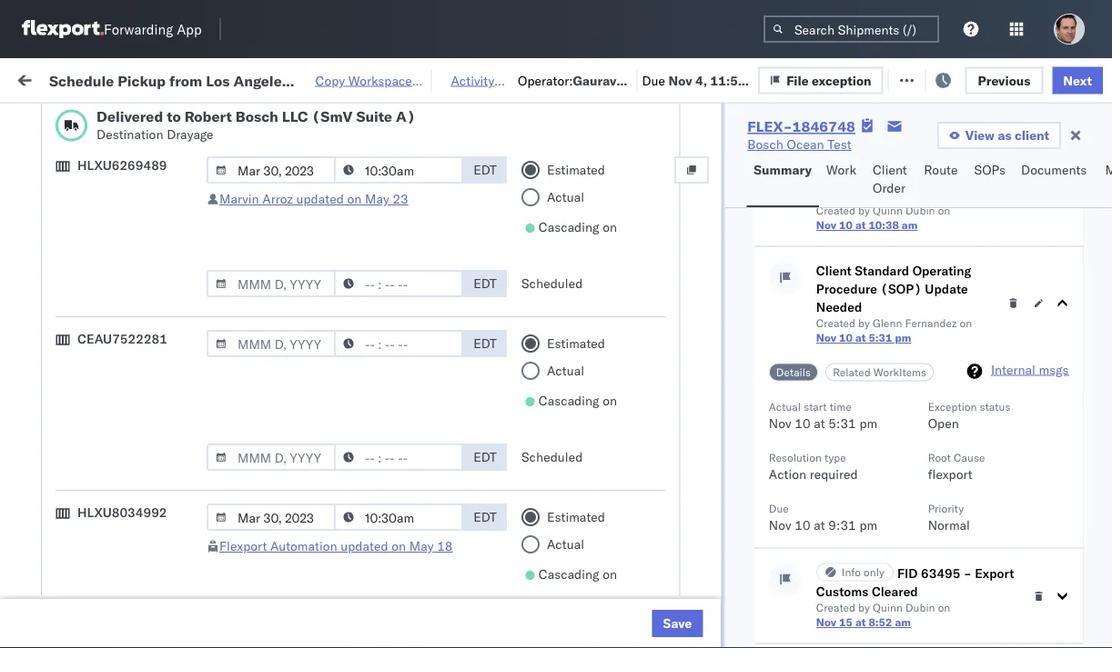 Task type: vqa. For each thing, say whether or not it's contained in the screenshot.
AUG
yes



Task type: locate. For each thing, give the bounding box(es) containing it.
by inside created by quinn dubin on nov 10 at 10:38 am
[[858, 204, 869, 218]]

1 vertical spatial cascading
[[539, 394, 599, 409]]

schedule pickup from los angeles, ca
[[42, 253, 245, 287], [42, 333, 245, 367], [42, 413, 245, 447], [42, 573, 245, 607]]

appointment
[[149, 222, 224, 238], [149, 302, 224, 318], [149, 462, 224, 478]]

1 clearance from the top
[[141, 172, 199, 188]]

schedule pickup from los angeles, ca button
[[42, 252, 258, 290], [42, 332, 258, 370], [42, 412, 258, 450], [42, 572, 258, 610]]

1 vertical spatial dubin
[[905, 602, 935, 616]]

0 horizontal spatial work
[[196, 71, 227, 86]]

0 horizontal spatial 5:31
[[828, 416, 856, 432]]

dec left 24,
[[379, 543, 403, 559]]

4 schedule pickup from los angeles, ca from the top
[[42, 573, 245, 607]]

778
[[332, 71, 356, 86]]

0 vertical spatial dubin
[[905, 204, 935, 218]]

estimated for marvin arroz updated on may 23
[[547, 162, 605, 178]]

delivery up ceau7522281
[[99, 302, 146, 318]]

from
[[142, 253, 168, 268], [142, 333, 168, 349], [142, 413, 168, 429], [134, 493, 161, 509], [142, 573, 168, 589]]

file exception up flex-1846748 link
[[786, 72, 871, 88]]

quinn for 10:38
[[872, 204, 902, 218]]

1 vertical spatial schedule delivery appointment
[[42, 302, 224, 318]]

confirm for confirm delivery
[[42, 542, 88, 558]]

1 mmm d, yyyy text field from the top
[[207, 157, 336, 184]]

3 schedule pickup from los angeles, ca from the top
[[42, 413, 245, 447]]

2 1889466 from the top
[[1044, 463, 1099, 479]]

1 upload customs clearance documents link from the top
[[42, 172, 258, 208]]

mmm d, yyyy text field up the 4:00
[[207, 445, 336, 472]]

4 edt from the top
[[473, 450, 497, 466]]

pst, down 4:00 pm pst, dec 23, 2022
[[348, 543, 376, 559]]

6:00 am pst, dec 24, 2022
[[293, 543, 460, 559]]

1 flex-1889466 from the top
[[1005, 423, 1099, 439]]

0 vertical spatial confirm
[[42, 493, 88, 509]]

3 1889466 from the top
[[1044, 503, 1099, 519]]

0 horizontal spatial action
[[768, 467, 806, 483]]

delivery up hlxu8034992
[[99, 462, 146, 478]]

am right 6:00
[[324, 543, 345, 559]]

cascading for marvin arroz updated on may 23
[[539, 220, 599, 236]]

message
[[242, 71, 293, 86]]

2 schedule pickup from los angeles, ca button from the top
[[42, 332, 258, 370]]

5 fcl from the top
[[598, 343, 621, 359]]

schedule pickup from los angeles, ca link for first schedule pickup from los angeles, ca button from the bottom of the page
[[42, 572, 258, 608]]

2 ca from the top
[[42, 351, 59, 367]]

mmm d, yyyy text field up arroz
[[207, 157, 336, 184]]

upload customs clearance documents for upload customs clearance documents link corresponding to first upload customs clearance documents 'button' from the bottom
[[42, 373, 199, 407]]

llc
[[282, 108, 308, 126]]

flex-1889466 button
[[976, 418, 1103, 444], [976, 418, 1103, 444], [976, 458, 1103, 484], [976, 458, 1103, 484], [976, 498, 1103, 524], [976, 498, 1103, 524], [976, 538, 1103, 564], [976, 538, 1103, 564]]

- left karl
[[938, 623, 946, 639]]

2 vertical spatial customs
[[816, 584, 868, 600]]

by for created by quinn dubin on nov 15 at 8:52 am
[[858, 602, 869, 616]]

flexport. image
[[22, 20, 104, 38]]

0 vertical spatial scheduled
[[521, 276, 583, 292]]

by up nov 10 at 5:31 pm button on the bottom
[[858, 317, 869, 331]]

1 schedule pickup from los angeles, ca from the top
[[42, 253, 245, 287]]

sops button
[[967, 154, 1014, 207]]

cascading on for flexport automation updated on may 18
[[539, 567, 617, 583]]

upload customs clearance documents down workitem button in the top left of the page
[[42, 172, 199, 207]]

778 at risk
[[332, 71, 395, 86]]

work down the bosch ocean test link
[[826, 162, 856, 178]]

updated for automation
[[341, 539, 388, 555]]

action right the batch
[[1052, 71, 1092, 86]]

2 horizontal spatial client
[[873, 162, 907, 178]]

1 vertical spatial due
[[768, 503, 788, 516]]

2 vertical spatial appointment
[[149, 462, 224, 478]]

1 vertical spatial 5:31
[[828, 416, 856, 432]]

1 vertical spatial estimated
[[547, 336, 605, 352]]

1 vertical spatial upload
[[42, 373, 83, 389]]

0 vertical spatial dec
[[386, 463, 410, 479]]

MMM D, YYYY text field
[[207, 157, 336, 184], [207, 271, 336, 298], [207, 445, 336, 472], [207, 505, 336, 532]]

2 dubin from the top
[[905, 602, 935, 616]]

2130387
[[1044, 623, 1099, 639]]

due down resolution
[[768, 503, 788, 516]]

8 fcl from the top
[[598, 503, 621, 519]]

exception status open
[[927, 401, 1010, 432]]

1 vertical spatial action
[[768, 467, 806, 483]]

los for confirm pickup from los angeles, ca button
[[164, 493, 185, 509]]

schedule delivery appointment down hlxu6269489
[[42, 222, 224, 238]]

schedule pickup from los angeles, ca link for 3rd schedule pickup from los angeles, ca button from the bottom of the page
[[42, 332, 258, 368]]

7 schedule from the top
[[42, 573, 96, 589]]

demo left bookings
[[726, 583, 760, 599]]

0 vertical spatial due
[[642, 72, 665, 88]]

1 vertical spatial quinn
[[872, 602, 902, 616]]

quinn
[[872, 204, 902, 218], [872, 602, 902, 616]]

clearance down workitem button in the top left of the page
[[141, 172, 199, 188]]

documents down client
[[1021, 162, 1087, 178]]

12:00 am pdt, aug 19, 2022
[[293, 182, 470, 198]]

3 cascading on from the top
[[539, 567, 617, 583]]

client
[[1015, 127, 1049, 143]]

pm inside due nov 4, 11:59 pm
[[668, 90, 688, 106]]

schedule delivery appointment button down hlxu6269489
[[42, 221, 224, 241]]

schedule pickup from los angeles, ca link for third schedule pickup from los angeles, ca button
[[42, 412, 258, 448]]

4 ca from the top
[[42, 511, 59, 527]]

upload customs clearance documents button down workitem button in the top left of the page
[[42, 172, 258, 210]]

work up robert at the top left
[[196, 71, 227, 86]]

2 mmm d, yyyy text field from the top
[[207, 271, 336, 298]]

10 down start
[[794, 416, 810, 432]]

0 vertical spatial pm
[[894, 332, 911, 345]]

procedure
[[816, 281, 877, 297]]

0 vertical spatial demo
[[726, 182, 760, 198]]

1846748
[[792, 117, 855, 136], [1044, 222, 1099, 238], [1044, 263, 1099, 278], [1044, 303, 1099, 318], [1044, 343, 1099, 359], [1044, 383, 1099, 399]]

dubin
[[905, 204, 935, 218], [905, 602, 935, 616]]

4 fcl from the top
[[598, 303, 621, 318]]

operating
[[912, 263, 971, 279]]

4 schedule pickup from los angeles, ca button from the top
[[42, 572, 258, 610]]

work button
[[819, 154, 865, 207]]

0 vertical spatial cascading on
[[539, 220, 617, 236]]

fcl
[[598, 182, 621, 198], [598, 222, 621, 238], [598, 263, 621, 278], [598, 303, 621, 318], [598, 343, 621, 359], [598, 383, 621, 399], [598, 463, 621, 479], [598, 503, 621, 519], [598, 543, 621, 559], [598, 583, 621, 599]]

by up the nov 15 at 8:52 am 'button'
[[858, 602, 869, 616]]

1 confirm from the top
[[42, 493, 88, 509]]

confirm pickup from los angeles, ca button
[[42, 492, 258, 530]]

10 inside client standard operating procedure (sop) update needed created by glenn fernandez on nov 10 at 5:31 pm
[[839, 332, 852, 345]]

1 vertical spatial schedule delivery appointment button
[[42, 301, 224, 321]]

updated
[[296, 192, 344, 207], [341, 539, 388, 555]]

0 vertical spatial upload customs clearance documents
[[42, 172, 199, 207]]

client left name
[[675, 149, 705, 162]]

due for due nov 4, 11:59 pm
[[642, 72, 665, 88]]

schedule delivery appointment
[[42, 222, 224, 238], [42, 302, 224, 318], [42, 462, 224, 478]]

2 demo from the top
[[726, 583, 760, 599]]

197 on track
[[416, 71, 490, 86]]

4 ocean fcl from the top
[[557, 303, 621, 318]]

resize handle column header for 'flex id' button at the top right
[[1090, 141, 1112, 649]]

1 vertical spatial documents
[[42, 191, 108, 207]]

6 fcl from the top
[[598, 383, 621, 399]]

customs down workitem button in the top left of the page
[[87, 172, 138, 188]]

upload customs clearance documents link for 1st upload customs clearance documents 'button'
[[42, 172, 258, 208]]

flex-1846748 button
[[976, 218, 1103, 243], [976, 218, 1103, 243], [976, 258, 1103, 283], [976, 258, 1103, 283], [976, 298, 1103, 324], [976, 298, 1103, 324], [976, 338, 1103, 364], [976, 338, 1103, 364], [976, 378, 1103, 404], [976, 378, 1103, 404]]

at inside actual start time nov 10 at 5:31 pm
[[813, 416, 825, 432]]

pdt, for fourth schedule pickup from los angeles, ca button from the bottom
[[355, 263, 384, 278]]

nov inside created by quinn dubin on nov 10 at 10:38 am
[[816, 219, 836, 233]]

am right 10:38
[[901, 219, 917, 233]]

2 vertical spatial schedule delivery appointment
[[42, 462, 224, 478]]

by inside created by quinn dubin on nov 15 at 8:52 am
[[858, 602, 869, 616]]

order
[[873, 180, 905, 196]]

2 vertical spatial estimated
[[547, 510, 605, 526]]

due inside due nov 4, 11:59 pm
[[642, 72, 665, 88]]

197
[[416, 71, 440, 86]]

1 cascading on from the top
[[539, 220, 617, 236]]

:
[[130, 113, 134, 126], [419, 113, 422, 126]]

nov 10 at 10:38 am button
[[816, 219, 917, 233]]

quinn inside created by quinn dubin on nov 10 at 10:38 am
[[872, 204, 902, 218]]

1 vertical spatial cascading on
[[539, 394, 617, 409]]

1 horizontal spatial due
[[768, 503, 788, 516]]

1 vertical spatial demo
[[726, 583, 760, 599]]

2 schedule delivery appointment button from the top
[[42, 301, 224, 321]]

2 schedule from the top
[[42, 253, 96, 268]]

0 vertical spatial flexport
[[675, 182, 723, 198]]

view
[[965, 127, 995, 143]]

1 flexport demo consignee from the top
[[675, 182, 824, 198]]

10 left 10:38
[[839, 219, 852, 233]]

schedule delivery appointment button up ceau7522281
[[42, 301, 224, 321]]

2 : from the left
[[419, 113, 422, 126]]

2 appointment from the top
[[149, 302, 224, 318]]

0 vertical spatial updated
[[296, 192, 344, 207]]

1 vertical spatial dec
[[378, 503, 402, 519]]

1 upload from the top
[[42, 172, 83, 188]]

0 vertical spatial am
[[901, 219, 917, 233]]

delivery down hlxu8034992
[[92, 542, 138, 558]]

filtered
[[18, 111, 62, 127]]

schedule delivery appointment up ceau7522281
[[42, 302, 224, 318]]

los for 3rd schedule pickup from los angeles, ca button from the bottom of the page
[[172, 333, 192, 349]]

0 horizontal spatial -
[[938, 623, 946, 639]]

1 vertical spatial work
[[826, 162, 856, 178]]

at down start
[[813, 416, 825, 432]]

10 left 9:31
[[794, 518, 810, 534]]

0 horizontal spatial may
[[365, 192, 389, 207]]

schedule delivery appointment link down hlxu6269489
[[42, 221, 224, 239]]

2 schedule pickup from los angeles, ca link from the top
[[42, 332, 258, 368]]

0 vertical spatial 5:31
[[868, 332, 892, 345]]

export
[[974, 566, 1014, 582]]

1 horizontal spatial action
[[1052, 71, 1092, 86]]

normal
[[927, 518, 970, 534]]

client up the procedure
[[816, 263, 851, 279]]

standard
[[854, 263, 909, 279]]

11:59
[[710, 72, 746, 88], [293, 263, 329, 278], [293, 303, 329, 318], [293, 343, 329, 359], [293, 463, 329, 479], [293, 583, 329, 599]]

-- : -- -- text field
[[334, 271, 463, 298]]

upload customs clearance documents link
[[42, 172, 258, 208], [42, 372, 258, 408]]

customs for first upload customs clearance documents 'button' from the bottom
[[87, 373, 138, 389]]

0 horizontal spatial due
[[642, 72, 665, 88]]

customs down the info
[[816, 584, 868, 600]]

1 estimated from the top
[[547, 162, 605, 178]]

0 vertical spatial schedule delivery appointment
[[42, 222, 224, 238]]

resize handle column header for "client name" button
[[763, 141, 784, 649]]

1 cascading from the top
[[539, 220, 599, 236]]

2 schedule delivery appointment link from the top
[[42, 301, 224, 319]]

2 vertical spatial cascading
[[539, 567, 599, 583]]

1 1889466 from the top
[[1044, 423, 1099, 439]]

4, for fourth schedule pickup from los angeles, ca button from the bottom
[[414, 263, 425, 278]]

am inside created by quinn dubin on nov 10 at 10:38 am
[[901, 219, 917, 233]]

updated right arroz
[[296, 192, 344, 207]]

confirm down hlxu8034992
[[42, 542, 88, 558]]

cascading for flexport automation updated on may 18
[[539, 567, 599, 583]]

mmm d, yyyy text field for -- : -- -- text box
[[207, 271, 336, 298]]

deadline button
[[284, 145, 466, 163]]

schedule delivery appointment link for 11:59 pm pst, dec 13, 2022
[[42, 461, 224, 479]]

2 upload customs clearance documents button from the top
[[42, 372, 258, 410]]

2 vertical spatial created
[[816, 602, 855, 616]]

0 horizontal spatial client
[[675, 149, 705, 162]]

work
[[196, 71, 227, 86], [826, 162, 856, 178]]

1 vertical spatial upload customs clearance documents button
[[42, 372, 258, 410]]

documents for 1st upload customs clearance documents 'button'
[[42, 191, 108, 207]]

1 11:59 pm pdt, nov 4, 2022 from the top
[[293, 263, 460, 278]]

estimated for flexport automation updated on may 18
[[547, 510, 605, 526]]

workitems
[[873, 366, 926, 380]]

11:59 inside due nov 4, 11:59 pm
[[710, 72, 746, 88]]

0 vertical spatial am
[[332, 182, 353, 198]]

5:31 down glenn on the right of the page
[[868, 332, 892, 345]]

flexport demo consignee for 11:59 pm pst, jan 12, 2023
[[675, 583, 824, 599]]

file
[[804, 71, 826, 86], [786, 72, 809, 88]]

10 down needed
[[839, 332, 852, 345]]

- inside fid 63495 - export customs cleared
[[963, 566, 971, 582]]

fid
[[897, 566, 917, 582]]

pickup
[[99, 253, 138, 268], [99, 333, 138, 349], [99, 413, 138, 429], [92, 493, 131, 509], [99, 573, 138, 589]]

1 scheduled from the top
[[521, 276, 583, 292]]

action inside button
[[1052, 71, 1092, 86]]

1 vertical spatial clearance
[[141, 373, 199, 389]]

created inside created by quinn dubin on nov 15 at 8:52 am
[[816, 602, 855, 616]]

3 estimated from the top
[[547, 510, 605, 526]]

2 vertical spatial 11:59 pm pdt, nov 4, 2022
[[293, 343, 460, 359]]

2 scheduled from the top
[[521, 450, 583, 466]]

2 by from the top
[[858, 317, 869, 331]]

due for due nov 10 at 9:31 pm
[[768, 503, 788, 516]]

created by quinn dubin on nov 15 at 8:52 am
[[816, 602, 950, 630]]

dec left 23,
[[378, 503, 402, 519]]

6 resize handle column header from the left
[[945, 141, 966, 649]]

pm down 'related workitems'
[[859, 416, 877, 432]]

2 confirm from the top
[[42, 542, 88, 558]]

scheduled for ceau7522281
[[521, 450, 583, 466]]

ocean
[[787, 136, 824, 152], [557, 182, 594, 198], [557, 222, 594, 238], [715, 222, 752, 238], [833, 222, 870, 238], [557, 263, 594, 278], [715, 263, 752, 278], [833, 263, 870, 278], [557, 303, 594, 318], [715, 303, 752, 318], [833, 303, 870, 318], [557, 343, 594, 359], [715, 343, 752, 359], [833, 343, 870, 359], [557, 383, 594, 399], [715, 383, 752, 399], [833, 383, 870, 399], [715, 423, 752, 439], [833, 423, 870, 439], [557, 463, 594, 479], [715, 463, 752, 479], [833, 463, 870, 479], [557, 503, 594, 519], [715, 503, 752, 519], [833, 503, 870, 519], [557, 543, 594, 559], [715, 543, 752, 559], [833, 543, 870, 559], [557, 583, 594, 599]]

jawla
[[573, 90, 606, 106]]

action down resolution
[[768, 467, 806, 483]]

created up nov 10 at 10:38 am button
[[816, 204, 855, 218]]

1 horizontal spatial client
[[816, 263, 851, 279]]

1 upload customs clearance documents from the top
[[42, 172, 199, 207]]

1 vertical spatial flexport demo consignee
[[675, 583, 824, 599]]

1 vertical spatial created
[[816, 317, 855, 331]]

2 vertical spatial documents
[[42, 391, 108, 407]]

dubin up 'integration test account - karl lagerfeld'
[[905, 602, 935, 616]]

: right a)
[[419, 113, 422, 126]]

4 1889466 from the top
[[1044, 543, 1099, 559]]

0 vertical spatial clearance
[[141, 172, 199, 188]]

time
[[829, 401, 851, 415]]

11:59 pm pdt, nov 4, 2022
[[293, 263, 460, 278], [293, 303, 460, 318], [293, 343, 460, 359]]

consignee up the "integration"
[[763, 583, 824, 599]]

dubin inside created by quinn dubin on nov 10 at 10:38 am
[[905, 204, 935, 218]]

1 vertical spatial 11:59 pm pdt, nov 4, 2022
[[293, 303, 460, 318]]

flexport down client name
[[675, 182, 723, 198]]

0 vertical spatial by
[[858, 204, 869, 218]]

pst, up 6:00 am pst, dec 24, 2022 at the bottom left
[[347, 503, 375, 519]]

schedule delivery appointment up confirm pickup from los angeles, ca
[[42, 462, 224, 478]]

client up "order"
[[873, 162, 907, 178]]

1 vertical spatial by
[[858, 317, 869, 331]]

schedule delivery appointment for 11:59 pm pst, dec 13, 2022
[[42, 462, 224, 478]]

due right gaurav
[[642, 72, 665, 88]]

demo for 2023
[[726, 583, 760, 599]]

at up "related" on the bottom
[[855, 332, 865, 345]]

schedule delivery appointment link up confirm pickup from los angeles, ca
[[42, 461, 224, 479]]

test
[[827, 136, 851, 152], [755, 222, 779, 238], [873, 222, 898, 238], [755, 263, 779, 278], [873, 263, 898, 278], [755, 303, 779, 318], [873, 303, 898, 318], [755, 343, 779, 359], [873, 343, 898, 359], [755, 383, 779, 399], [873, 383, 898, 399], [755, 423, 779, 439], [873, 423, 898, 439], [755, 463, 779, 479], [873, 463, 898, 479], [755, 503, 779, 519], [873, 503, 898, 519], [755, 543, 779, 559], [873, 543, 898, 559], [850, 583, 874, 599], [860, 623, 884, 639]]

0 vertical spatial action
[[1052, 71, 1092, 86]]

pickup inside confirm pickup from los angeles, ca
[[92, 493, 131, 509]]

related workitems
[[832, 366, 926, 380]]

1 vertical spatial flexport
[[219, 539, 267, 555]]

3 ca from the top
[[42, 431, 59, 447]]

0 vertical spatial schedule delivery appointment button
[[42, 221, 224, 241]]

customs
[[87, 172, 138, 188], [87, 373, 138, 389], [816, 584, 868, 600]]

3 appointment from the top
[[149, 462, 224, 478]]

customs for 1st upload customs clearance documents 'button'
[[87, 172, 138, 188]]

integration
[[794, 623, 856, 639]]

flexport automation updated on may 18
[[219, 539, 453, 555]]

2 cascading from the top
[[539, 394, 599, 409]]

schedule delivery appointment link up ceau7522281
[[42, 301, 224, 319]]

12:00
[[293, 182, 329, 198]]

am inside created by quinn dubin on nov 15 at 8:52 am
[[894, 617, 910, 630]]

11:59 pm pst, jan 12, 2023
[[293, 583, 464, 599]]

1 created from the top
[[816, 204, 855, 218]]

schedule
[[42, 222, 96, 238], [42, 253, 96, 268], [42, 302, 96, 318], [42, 333, 96, 349], [42, 413, 96, 429], [42, 462, 96, 478], [42, 573, 96, 589]]

appointment up confirm pickup from los angeles, ca link
[[149, 462, 224, 478]]

-- : -- -- text field up 24,
[[334, 505, 463, 532]]

1 horizontal spatial 5:31
[[868, 332, 892, 345]]

schedule delivery appointment button up confirm pickup from los angeles, ca
[[42, 461, 224, 481]]

by:
[[66, 111, 83, 127]]

0 vertical spatial schedule delivery appointment link
[[42, 221, 224, 239]]

dubin down "order"
[[905, 204, 935, 218]]

confirm for confirm pickup from los angeles, ca
[[42, 493, 88, 509]]

2 vertical spatial dec
[[379, 543, 403, 559]]

1 : from the left
[[130, 113, 134, 126]]

2022 for 11:59 pm pdt, nov 4, 2022's schedule delivery appointment link
[[429, 303, 460, 318]]

: for snoozed
[[419, 113, 422, 126]]

scheduled
[[521, 276, 583, 292], [521, 450, 583, 466]]

status
[[98, 113, 130, 126]]

related workitems button
[[825, 364, 933, 382]]

los for first schedule pickup from los angeles, ca button from the bottom of the page
[[172, 573, 192, 589]]

schedule delivery appointment for 11:59 pm pdt, nov 4, 2022
[[42, 302, 224, 318]]

2 vertical spatial schedule delivery appointment link
[[42, 461, 224, 479]]

0 vertical spatial quinn
[[872, 204, 902, 218]]

on inside created by quinn dubin on nov 15 at 8:52 am
[[937, 602, 950, 616]]

2022 for confirm pickup from los angeles, ca link
[[428, 503, 459, 519]]

0 vertical spatial work
[[196, 71, 227, 86]]

3 by from the top
[[858, 602, 869, 616]]

1 vertical spatial am
[[894, 617, 910, 630]]

2 vertical spatial pm
[[859, 518, 877, 534]]

created inside created by quinn dubin on nov 10 at 10:38 am
[[816, 204, 855, 218]]

- left export
[[963, 566, 971, 582]]

0 vertical spatial appointment
[[149, 222, 224, 238]]

nov inside due nov 10 at 9:31 pm
[[768, 518, 791, 534]]

: for status
[[130, 113, 134, 126]]

1 vertical spatial upload customs clearance documents
[[42, 373, 199, 407]]

2 edt from the top
[[473, 276, 497, 292]]

flex-2130387 button
[[976, 618, 1103, 644], [976, 618, 1103, 644]]

2 fcl from the top
[[598, 222, 621, 238]]

schedule delivery appointment link for 11:59 pm pdt, nov 4, 2022
[[42, 301, 224, 319]]

upload customs clearance documents button down ceau7522281
[[42, 372, 258, 410]]

upload for first upload customs clearance documents 'button' from the bottom
[[42, 373, 83, 389]]

upload customs clearance documents
[[42, 172, 199, 207], [42, 373, 199, 407]]

2 created from the top
[[816, 317, 855, 331]]

0 vertical spatial documents
[[1021, 162, 1087, 178]]

1 vertical spatial updated
[[341, 539, 388, 555]]

-- : -- -- text field up 23
[[334, 157, 463, 184]]

1 by from the top
[[858, 204, 869, 218]]

1 dubin from the top
[[905, 204, 935, 218]]

1 vertical spatial customs
[[87, 373, 138, 389]]

update
[[924, 281, 968, 297]]

2 vertical spatial flexport
[[675, 583, 723, 599]]

created down needed
[[816, 317, 855, 331]]

dec for 23,
[[378, 503, 402, 519]]

may left 18
[[409, 539, 434, 555]]

by up nov 10 at 10:38 am button
[[858, 204, 869, 218]]

1 schedule delivery appointment link from the top
[[42, 221, 224, 239]]

5 resize handle column header from the left
[[763, 141, 784, 649]]

: up destination
[[130, 113, 134, 126]]

2 schedule delivery appointment from the top
[[42, 302, 224, 318]]

0 vertical spatial upload customs clearance documents link
[[42, 172, 258, 208]]

4:00
[[293, 503, 321, 519]]

pdt, for 3rd schedule pickup from los angeles, ca button from the bottom of the page
[[355, 343, 384, 359]]

3 schedule delivery appointment from the top
[[42, 462, 224, 478]]

2 vertical spatial cascading on
[[539, 567, 617, 583]]

4, for 3rd schedule pickup from los angeles, ca button from the bottom of the page
[[414, 343, 425, 359]]

clearance for first upload customs clearance documents 'button' from the bottom
[[141, 373, 199, 389]]

documents down ceau7522281
[[42, 391, 108, 407]]

delivery inside button
[[92, 542, 138, 558]]

5:31 inside actual start time nov 10 at 5:31 pm
[[828, 416, 856, 432]]

1 horizontal spatial may
[[409, 539, 434, 555]]

2 resize handle column header from the left
[[462, 141, 484, 649]]

3 schedule delivery appointment link from the top
[[42, 461, 224, 479]]

3 schedule delivery appointment button from the top
[[42, 461, 224, 481]]

am right 12:00
[[332, 182, 353, 198]]

flexport left automation
[[219, 539, 267, 555]]

1 schedule delivery appointment from the top
[[42, 222, 224, 238]]

am
[[901, 219, 917, 233], [894, 617, 910, 630]]

0 vertical spatial upload customs clearance documents button
[[42, 172, 258, 210]]

created
[[816, 204, 855, 218], [816, 317, 855, 331], [816, 602, 855, 616]]

pst, up 4:00 pm pst, dec 23, 2022
[[355, 463, 383, 479]]

0 vertical spatial cascading
[[539, 220, 599, 236]]

created for created by quinn dubin on nov 10 at 10:38 am
[[816, 204, 855, 218]]

1 vertical spatial confirm
[[42, 542, 88, 558]]

hlxu8034992
[[77, 506, 167, 521]]

flex-1889466
[[1005, 423, 1099, 439], [1005, 463, 1099, 479], [1005, 503, 1099, 519], [1005, 543, 1099, 559]]

1 vertical spatial am
[[324, 543, 345, 559]]

1 horizontal spatial :
[[419, 113, 422, 126]]

consignee down flex-1846748 link
[[794, 149, 846, 162]]

resolution type action required
[[768, 452, 857, 483]]

mmm d, yyyy text field up mmm d, yyyy text box
[[207, 271, 336, 298]]

marvin arroz updated on may 23
[[219, 192, 408, 207]]

upload customs clearance documents down ceau7522281
[[42, 373, 199, 407]]

flexport demo consignee down summary
[[675, 182, 824, 198]]

0 horizontal spatial :
[[130, 113, 134, 126]]

2 estimated from the top
[[547, 336, 605, 352]]

customs down ceau7522281
[[87, 373, 138, 389]]

upload down workitem
[[42, 172, 83, 188]]

demo down name
[[726, 182, 760, 198]]

flexport for 12:00 am pdt, aug 19, 2022
[[675, 182, 723, 198]]

1 vertical spatial appointment
[[149, 302, 224, 318]]

2 vertical spatial schedule delivery appointment button
[[42, 461, 224, 481]]

4 mmm d, yyyy text field from the top
[[207, 505, 336, 532]]

cascading on for marvin arroz updated on may 23
[[539, 220, 617, 236]]

at left 10:38
[[855, 219, 865, 233]]

(sop)
[[880, 281, 921, 297]]

may left 23
[[365, 192, 389, 207]]

fernandez
[[905, 317, 956, 331]]

flexport demo consignee up save
[[675, 583, 824, 599]]

upload customs clearance documents link down workitem button in the top left of the page
[[42, 172, 258, 208]]

quinn up 10:38
[[872, 204, 902, 218]]

0 vertical spatial created
[[816, 204, 855, 218]]

appointment down marvin
[[149, 222, 224, 238]]

schedule delivery appointment button for 11:59 pm pst, dec 13, 2022
[[42, 461, 224, 481]]

action
[[1052, 71, 1092, 86], [768, 467, 806, 483]]

dubin inside created by quinn dubin on nov 15 at 8:52 am
[[905, 602, 935, 616]]

5:31 down time
[[828, 416, 856, 432]]

1 demo from the top
[[726, 182, 760, 198]]

demo for 2022
[[726, 182, 760, 198]]

work inside button
[[196, 71, 227, 86]]

0 vertical spatial estimated
[[547, 162, 605, 178]]

type
[[824, 452, 846, 465]]

3 schedule from the top
[[42, 302, 96, 318]]

am right 8:52
[[894, 617, 910, 630]]

confirm pickup from los angeles, ca link
[[42, 492, 258, 528]]

0 vertical spatial 11:59 pm pdt, nov 4, 2022
[[293, 263, 460, 278]]

ca
[[42, 271, 59, 287], [42, 351, 59, 367], [42, 431, 59, 447], [42, 511, 59, 527], [42, 591, 59, 607]]

2 flexport demo consignee from the top
[[675, 583, 824, 599]]

1 vertical spatial pm
[[859, 416, 877, 432]]

pm down glenn on the right of the page
[[894, 332, 911, 345]]

quinn inside created by quinn dubin on nov 15 at 8:52 am
[[872, 602, 902, 616]]

0 vertical spatial flexport demo consignee
[[675, 182, 824, 198]]

1 vertical spatial schedule delivery appointment link
[[42, 301, 224, 319]]

0 vertical spatial upload
[[42, 172, 83, 188]]

0 vertical spatial -
[[963, 566, 971, 582]]

updated down 4:00 pm pst, dec 23, 2022
[[341, 539, 388, 555]]

1 horizontal spatial work
[[826, 162, 856, 178]]

client for client order
[[873, 162, 907, 178]]

-- : -- -- text field up 23,
[[334, 445, 463, 472]]

9 fcl from the top
[[598, 543, 621, 559]]

upload customs clearance documents for 1st upload customs clearance documents 'button''s upload customs clearance documents link
[[42, 172, 199, 207]]

15
[[839, 617, 852, 630]]

am for pst,
[[324, 543, 345, 559]]

at left 9:31
[[813, 518, 825, 534]]

3 mmm d, yyyy text field from the top
[[207, 445, 336, 472]]

documents down workitem
[[42, 191, 108, 207]]

flexport up save
[[675, 583, 723, 599]]

due inside due nov 10 at 9:31 pm
[[768, 503, 788, 516]]

flex-1846748 link
[[747, 117, 855, 136]]

resize handle column header
[[260, 141, 282, 649], [462, 141, 484, 649], [526, 141, 548, 649], [644, 141, 666, 649], [763, 141, 784, 649], [945, 141, 966, 649], [1079, 141, 1101, 649], [1090, 141, 1112, 649]]

on inside created by quinn dubin on nov 10 at 10:38 am
[[937, 204, 950, 218]]

1 vertical spatial may
[[409, 539, 434, 555]]

12,
[[409, 583, 429, 599]]

pm right 9:31
[[859, 518, 877, 534]]

2022 for 3rd schedule pickup from los angeles, ca button from the bottom of the page's schedule pickup from los angeles, ca link
[[429, 343, 460, 359]]

1 schedule pickup from los angeles, ca link from the top
[[42, 252, 258, 288]]

quinn up 8:52
[[872, 602, 902, 616]]

-- : -- -- text field
[[334, 157, 463, 184], [334, 331, 463, 358], [334, 445, 463, 472], [334, 505, 463, 532]]

6 ocean fcl from the top
[[557, 383, 621, 399]]

confirm up confirm delivery
[[42, 493, 88, 509]]

Search Shipments (/) text field
[[763, 15, 939, 43]]

2 quinn from the top
[[872, 602, 902, 616]]

delivered
[[96, 108, 163, 126]]

1 quinn from the top
[[872, 204, 902, 218]]

1 schedule from the top
[[42, 222, 96, 238]]

0 vertical spatial may
[[365, 192, 389, 207]]

dec left 13,
[[386, 463, 410, 479]]

confirm inside confirm pickup from los angeles, ca
[[42, 493, 88, 509]]

edt
[[473, 162, 497, 178], [473, 276, 497, 292], [473, 336, 497, 352], [473, 450, 497, 466], [473, 510, 497, 526]]

0 vertical spatial customs
[[87, 172, 138, 188]]

by for created by quinn dubin on nov 10 at 10:38 am
[[858, 204, 869, 218]]

delivery for 6:00 am pst, dec 24, 2022
[[92, 542, 138, 558]]

1 appointment from the top
[[149, 222, 224, 238]]

1 vertical spatial scheduled
[[521, 450, 583, 466]]

los inside confirm pickup from los angeles, ca
[[164, 493, 185, 509]]

clearance down ceau7522281
[[141, 373, 199, 389]]

1 horizontal spatial -
[[963, 566, 971, 582]]



Task type: describe. For each thing, give the bounding box(es) containing it.
5 ca from the top
[[42, 591, 59, 607]]

4 flex-1889466 from the top
[[1005, 543, 1099, 559]]

2022 for confirm delivery link
[[429, 543, 460, 559]]

summary
[[754, 162, 812, 178]]

6:00
[[293, 543, 321, 559]]

2 cascading on from the top
[[539, 394, 617, 409]]

snoozed :
[[376, 113, 422, 126]]

1 edt from the top
[[473, 162, 497, 178]]

3 -- : -- -- text field from the top
[[334, 445, 463, 472]]

import
[[151, 71, 192, 86]]

flexport
[[927, 467, 972, 483]]

destination
[[96, 127, 163, 143]]

appointment for 11:59 pm pst, dec 13, 2022
[[149, 462, 224, 478]]

4 schedule from the top
[[42, 333, 96, 349]]

consignee down summary
[[763, 182, 824, 198]]

previous
[[978, 72, 1030, 88]]

my work
[[16, 66, 97, 91]]

at left risk
[[359, 71, 370, 86]]

glenn
[[872, 317, 902, 331]]

hlxu6269489
[[77, 158, 167, 174]]

8 ocean fcl from the top
[[557, 503, 621, 519]]

documents inside button
[[1021, 162, 1087, 178]]

2 ocean fcl from the top
[[557, 222, 621, 238]]

documents for first upload customs clearance documents 'button' from the bottom
[[42, 391, 108, 407]]

4 -- : -- -- text field from the top
[[334, 505, 463, 532]]

pdt, for 1st upload customs clearance documents 'button'
[[356, 182, 385, 198]]

only
[[863, 566, 884, 580]]

confirm delivery
[[42, 542, 138, 558]]

msgs
[[1038, 362, 1068, 378]]

in
[[271, 113, 281, 126]]

app
[[177, 20, 202, 38]]

pst, for 23,
[[347, 503, 375, 519]]

scheduled for hlxu6269489
[[521, 276, 583, 292]]

6 schedule from the top
[[42, 462, 96, 478]]

am for nov 10 at 10:38 am
[[901, 219, 917, 233]]

route button
[[917, 154, 967, 207]]

as
[[998, 127, 1011, 143]]

marvin
[[219, 192, 259, 207]]

suite
[[356, 108, 392, 126]]

from inside confirm pickup from los angeles, ca
[[134, 493, 161, 509]]

forwarding
[[104, 20, 173, 38]]

angeles, inside confirm pickup from los angeles, ca
[[188, 493, 238, 509]]

actual start time nov 10 at 5:31 pm
[[768, 401, 877, 432]]

import work
[[151, 71, 227, 86]]

10 fcl from the top
[[598, 583, 621, 599]]

upload customs clearance documents link for first upload customs clearance documents 'button' from the bottom
[[42, 372, 258, 408]]

7 resize handle column header from the left
[[1079, 141, 1101, 649]]

at inside created by quinn dubin on nov 10 at 10:38 am
[[855, 219, 865, 233]]

nov 10 at 5:31 pm button
[[816, 332, 911, 345]]

start
[[803, 401, 826, 415]]

delivery down hlxu6269489
[[99, 222, 146, 238]]

mode
[[557, 149, 585, 162]]

summary button
[[747, 154, 819, 207]]

1893174
[[1044, 583, 1099, 599]]

lagerfeld
[[976, 623, 1030, 639]]

track
[[461, 71, 490, 86]]

resize handle column header for workitem button in the top left of the page
[[260, 141, 282, 649]]

10 inside due nov 10 at 9:31 pm
[[794, 518, 810, 534]]

2022 for schedule pickup from los angeles, ca link for fourth schedule pickup from los angeles, ca button from the bottom
[[429, 263, 460, 278]]

previous button
[[965, 67, 1043, 94]]

integration test account - karl lagerfeld
[[794, 623, 1030, 639]]

3 edt from the top
[[473, 336, 497, 352]]

resize handle column header for deadline button
[[462, 141, 484, 649]]

(3)
[[293, 71, 317, 86]]

work,
[[191, 113, 220, 126]]

dec for 13,
[[386, 463, 410, 479]]

workitem
[[20, 149, 68, 162]]

pst, for 12,
[[355, 583, 383, 599]]

2022 for 11:59 pm pst, dec 13, 2022 schedule delivery appointment link
[[436, 463, 467, 479]]

consignee inside button
[[794, 149, 846, 162]]

2022 for 1st upload customs clearance documents 'button''s upload customs clearance documents link
[[438, 182, 470, 198]]

created by quinn dubin on nov 10 at 10:38 am
[[816, 204, 950, 233]]

10 inside actual start time nov 10 at 5:31 pm
[[794, 416, 810, 432]]

7 ocean fcl from the top
[[557, 463, 621, 479]]

bookings test consignee
[[794, 583, 939, 599]]

24,
[[406, 543, 426, 559]]

client order button
[[865, 154, 917, 207]]

work inside button
[[826, 162, 856, 178]]

5 ocean fcl from the top
[[557, 343, 621, 359]]

3 11:59 pm pdt, nov 4, 2022 from the top
[[293, 343, 460, 359]]

work
[[50, 66, 97, 91]]

Search Work text field
[[503, 65, 701, 92]]

delivery for 11:59 pm pst, dec 13, 2022
[[99, 462, 146, 478]]

los for fourth schedule pickup from los angeles, ca button from the bottom
[[172, 253, 192, 268]]

operator:
[[518, 72, 573, 88]]

flex id button
[[966, 145, 1094, 163]]

resize handle column header for the mode button
[[644, 141, 666, 649]]

gaurav
[[573, 72, 617, 88]]

action inside resolution type action required
[[768, 467, 806, 483]]

at inside created by quinn dubin on nov 15 at 8:52 am
[[855, 617, 865, 630]]

progress
[[284, 113, 329, 126]]

3 schedule pickup from los angeles, ca button from the top
[[42, 412, 258, 450]]

confirm pickup from los angeles, ca
[[42, 493, 238, 527]]

dec for 24,
[[379, 543, 403, 559]]

3 fcl from the top
[[598, 263, 621, 278]]

customs inside fid 63495 - export customs cleared
[[816, 584, 868, 600]]

pst, for 24,
[[348, 543, 376, 559]]

pm inside actual start time nov 10 at 5:31 pm
[[859, 416, 877, 432]]

am for pdt,
[[332, 182, 353, 198]]

5:31 inside client standard operating procedure (sop) update needed created by glenn fernandez on nov 10 at 5:31 pm
[[868, 332, 892, 345]]

nov inside due nov 4, 11:59 pm
[[668, 72, 692, 88]]

13,
[[413, 463, 432, 479]]

nov inside client standard operating procedure (sop) update needed created by glenn fernandez on nov 10 at 5:31 pm
[[816, 332, 836, 345]]

4, for schedule delivery appointment button associated with 11:59 pm pdt, nov 4, 2022
[[414, 303, 425, 318]]

karl
[[950, 623, 973, 639]]

jan
[[386, 583, 406, 599]]

bookings
[[794, 583, 847, 599]]

1 fcl from the top
[[598, 182, 621, 198]]

import work button
[[144, 58, 235, 99]]

1 ca from the top
[[42, 271, 59, 287]]

may for 18
[[409, 539, 434, 555]]

actual inside actual start time nov 10 at 5:31 pm
[[768, 401, 800, 415]]

bosch inside delivered to robert bosch llc (smv suite a) destination drayage
[[236, 108, 278, 126]]

5 schedule from the top
[[42, 413, 96, 429]]

23
[[393, 192, 408, 207]]

resize handle column header for consignee button
[[945, 141, 966, 649]]

quinn for 8:52
[[872, 602, 902, 616]]

created for created by quinn dubin on nov 15 at 8:52 am
[[816, 602, 855, 616]]

pm inside client standard operating procedure (sop) update needed created by glenn fernandez on nov 10 at 5:31 pm
[[894, 332, 911, 345]]

client for client name
[[675, 149, 705, 162]]

nov inside actual start time nov 10 at 5:31 pm
[[768, 416, 791, 432]]

9 ocean fcl from the top
[[557, 543, 621, 559]]

status : ready for work, blocked, in progress
[[98, 113, 329, 126]]

1 ocean fcl from the top
[[557, 182, 621, 198]]

3 ocean fcl from the top
[[557, 263, 621, 278]]

2 schedule pickup from los angeles, ca from the top
[[42, 333, 245, 367]]

4, inside due nov 4, 11:59 pm
[[695, 72, 707, 88]]

batch
[[1013, 71, 1048, 86]]

2 flex-1889466 from the top
[[1005, 463, 1099, 479]]

flexport for 11:59 pm pst, jan 12, 2023
[[675, 583, 723, 599]]

next
[[1063, 72, 1092, 88]]

1 schedule delivery appointment button from the top
[[42, 221, 224, 241]]

at inside client standard operating procedure (sop) update needed created by glenn fernandez on nov 10 at 5:31 pm
[[855, 332, 865, 345]]

created inside client standard operating procedure (sop) update needed created by glenn fernandez on nov 10 at 5:31 pm
[[816, 317, 855, 331]]

mmm d, yyyy text field for first -- : -- -- text field from the bottom of the page
[[207, 505, 336, 532]]

7 fcl from the top
[[598, 463, 621, 479]]

2 -- : -- -- text field from the top
[[334, 331, 463, 358]]

pst, for 13,
[[355, 463, 383, 479]]

1 vertical spatial -
[[938, 623, 946, 639]]

operator: gaurav jawla
[[518, 72, 617, 106]]

3 resize handle column header from the left
[[526, 141, 548, 649]]

appointment for 11:59 pm pdt, nov 4, 2022
[[149, 302, 224, 318]]

clearance for 1st upload customs clearance documents 'button'
[[141, 172, 199, 188]]

4:00 pm pst, dec 23, 2022
[[293, 503, 459, 519]]

mmm d, yyyy text field for 4th -- : -- -- text field from the bottom of the page
[[207, 157, 336, 184]]

view as client
[[965, 127, 1049, 143]]

dubin for nov 15 at 8:52 am
[[905, 602, 935, 616]]

required
[[809, 467, 857, 483]]

details
[[776, 366, 810, 380]]

1 upload customs clearance documents button from the top
[[42, 172, 258, 210]]

ca inside confirm pickup from los angeles, ca
[[42, 511, 59, 527]]

pm inside due nov 10 at 9:31 pm
[[859, 518, 877, 534]]

5 edt from the top
[[473, 510, 497, 526]]

MMM D, YYYY text field
[[207, 331, 336, 358]]

upload for 1st upload customs clearance documents 'button'
[[42, 172, 83, 188]]

client inside client standard operating procedure (sop) update needed created by glenn fernandez on nov 10 at 5:31 pm
[[816, 263, 851, 279]]

schedule pickup from los angeles, ca link for fourth schedule pickup from los angeles, ca button from the bottom
[[42, 252, 258, 288]]

may for 23
[[365, 192, 389, 207]]

client standard operating procedure (sop) update needed created by glenn fernandez on nov 10 at 5:31 pm
[[816, 263, 972, 345]]

consignee down fid
[[878, 583, 939, 599]]

exception
[[927, 401, 976, 415]]

los for third schedule pickup from los angeles, ca button
[[172, 413, 192, 429]]

snooze
[[493, 149, 529, 162]]

automation
[[270, 539, 337, 555]]

needed
[[816, 299, 862, 315]]

internal msgs button
[[990, 362, 1068, 380]]

flexport demo consignee for 12:00 am pdt, aug 19, 2022
[[675, 182, 824, 198]]

ready
[[138, 113, 171, 126]]

save
[[663, 616, 692, 632]]

file exception down the search shipments (/) text box
[[804, 71, 889, 86]]

nov 15 at 8:52 am button
[[816, 617, 910, 630]]

1 schedule pickup from los angeles, ca button from the top
[[42, 252, 258, 290]]

10 ocean fcl from the top
[[557, 583, 621, 599]]

save button
[[652, 611, 703, 638]]

at inside due nov 10 at 9:31 pm
[[813, 518, 825, 534]]

19,
[[415, 182, 435, 198]]

3 flex-1889466 from the top
[[1005, 503, 1099, 519]]

due nov 4, 11:59 pm
[[642, 72, 746, 106]]

am for nov 15 at 8:52 am
[[894, 617, 910, 630]]

client order
[[873, 162, 907, 196]]

robert
[[184, 108, 232, 126]]

cleared
[[871, 584, 917, 600]]

flex-2130387
[[1005, 623, 1099, 639]]

schedule delivery appointment button for 11:59 pm pdt, nov 4, 2022
[[42, 301, 224, 321]]

resolution
[[768, 452, 821, 465]]

documents button
[[1014, 154, 1098, 207]]

nov inside created by quinn dubin on nov 15 at 8:52 am
[[816, 617, 836, 630]]

by inside client standard operating procedure (sop) update needed created by glenn fernandez on nov 10 at 5:31 pm
[[858, 317, 869, 331]]

10 inside created by quinn dubin on nov 10 at 10:38 am
[[839, 219, 852, 233]]

route
[[924, 162, 958, 178]]

flex id
[[976, 149, 1010, 162]]

deadline
[[293, 149, 337, 162]]

1 -- : -- -- text field from the top
[[334, 157, 463, 184]]

delivery for 11:59 pm pdt, nov 4, 2022
[[99, 302, 146, 318]]

confirm delivery button
[[42, 541, 138, 561]]

priority
[[927, 503, 963, 516]]

dubin for nov 10 at 10:38 am
[[905, 204, 935, 218]]

on inside client standard operating procedure (sop) update needed created by glenn fernandez on nov 10 at 5:31 pm
[[959, 317, 972, 331]]

2 11:59 pm pdt, nov 4, 2022 from the top
[[293, 303, 460, 318]]

mmm d, yyyy text field for third -- : -- -- text field from the top
[[207, 445, 336, 472]]

updated for arroz
[[296, 192, 344, 207]]

batch action button
[[985, 65, 1104, 92]]



